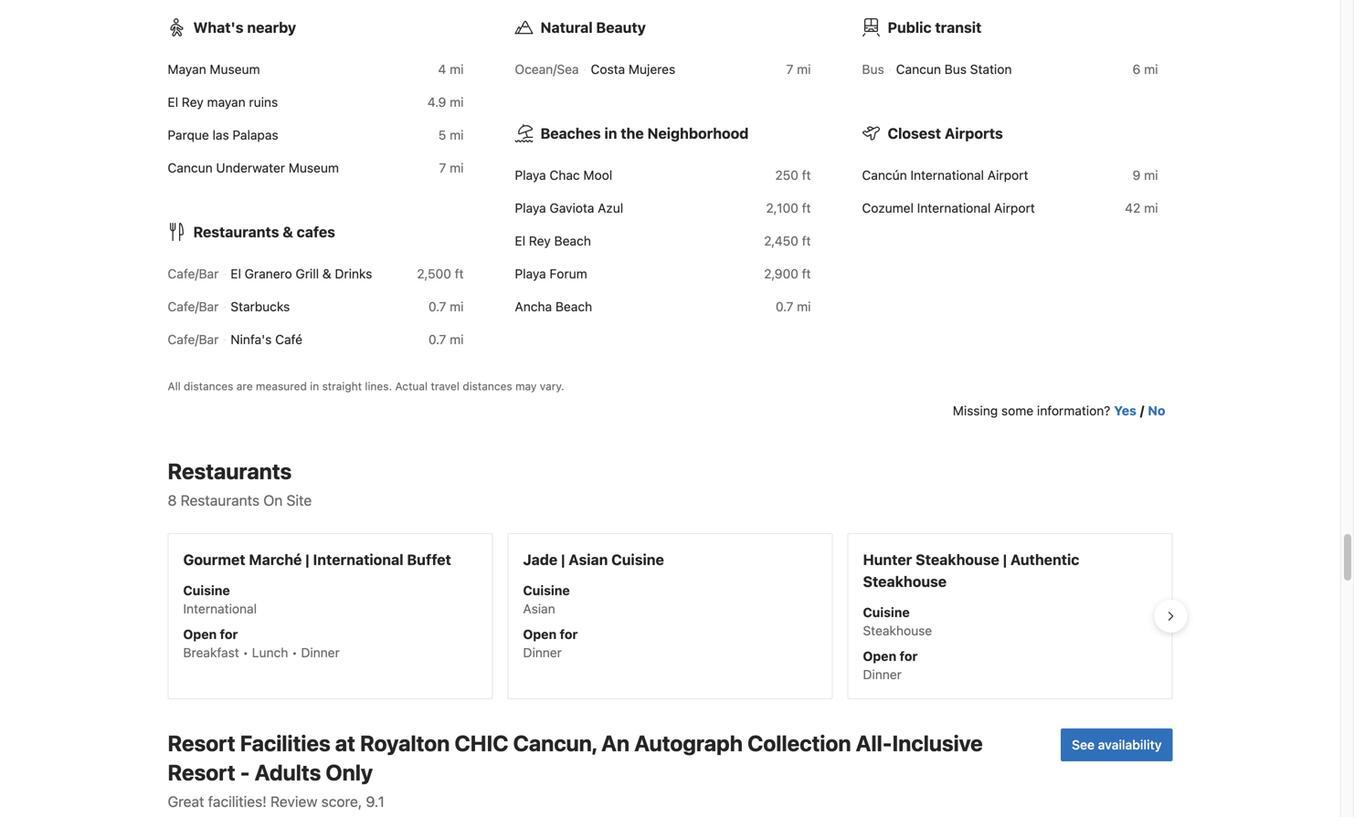 Task type: vqa. For each thing, say whether or not it's contained in the screenshot.


Task type: describe. For each thing, give the bounding box(es) containing it.
international for cozumel
[[917, 201, 991, 216]]

8
[[168, 492, 177, 510]]

2,100
[[766, 201, 799, 216]]

parque las palapas
[[168, 128, 278, 143]]

0 vertical spatial asian
[[569, 552, 608, 569]]

el for el rey mayan ruins
[[168, 95, 178, 110]]

2 cafe/bar from the top
[[168, 299, 219, 315]]

drinks
[[335, 267, 372, 282]]

great
[[168, 794, 204, 811]]

el granero grill & drinks
[[231, 267, 372, 282]]

4.9 mi
[[428, 95, 464, 110]]

1 bus from the left
[[862, 62, 884, 77]]

chac
[[550, 168, 580, 183]]

straight
[[322, 380, 362, 393]]

cancún international airport
[[862, 168, 1029, 183]]

cancun,
[[513, 731, 597, 757]]

2,900
[[764, 267, 799, 282]]

breakfast
[[183, 646, 239, 661]]

el rey mayan ruins
[[168, 95, 278, 110]]

/
[[1140, 404, 1145, 419]]

may
[[516, 380, 537, 393]]

0.7 mi down 2,900 ft
[[776, 299, 811, 315]]

cozumel international airport
[[862, 201, 1035, 216]]

airport for cancún international airport
[[988, 168, 1029, 183]]

cancún
[[862, 168, 907, 183]]

0 vertical spatial &
[[283, 224, 293, 241]]

all distances are measured in straight lines. actual travel distances may vary.
[[168, 380, 564, 393]]

authentic
[[1011, 552, 1080, 569]]

steakhouse for hunter
[[916, 552, 1000, 569]]

dinner for hunter steakhouse | authentic steakhouse
[[863, 668, 902, 683]]

0 vertical spatial in
[[605, 125, 617, 142]]

5 mi
[[439, 128, 464, 143]]

42
[[1125, 201, 1141, 216]]

ft for 2,900 ft
[[802, 267, 811, 282]]

open for jade | asian cuisine
[[523, 628, 557, 643]]

1 vertical spatial &
[[322, 267, 331, 282]]

see
[[1072, 738, 1095, 753]]

playa for playa chac mool
[[515, 168, 546, 183]]

2,450 ft
[[764, 234, 811, 249]]

measured
[[256, 380, 307, 393]]

mayan museum
[[168, 62, 260, 77]]

1 vertical spatial beach
[[556, 299, 592, 315]]

playa gaviota azul
[[515, 201, 623, 216]]

beauty
[[596, 19, 646, 36]]

what's
[[193, 19, 244, 36]]

natural
[[541, 19, 593, 36]]

an
[[601, 731, 630, 757]]

public transit
[[888, 19, 982, 36]]

only
[[326, 761, 373, 786]]

gourmet
[[183, 552, 245, 569]]

beaches
[[541, 125, 601, 142]]

steakhouse for cuisine
[[863, 624, 932, 639]]

public
[[888, 19, 932, 36]]

2 bus from the left
[[945, 62, 967, 77]]

score,
[[321, 794, 362, 811]]

ft for 250 ft
[[802, 168, 811, 183]]

2 • from the left
[[292, 646, 298, 661]]

ft for 2,500 ft
[[455, 267, 464, 282]]

neighborhood
[[648, 125, 749, 142]]

cafe/bar for ninfa's
[[168, 332, 219, 347]]

-
[[240, 761, 250, 786]]

dinner for jade | asian cuisine
[[523, 646, 562, 661]]

el for el rey beach
[[515, 234, 526, 249]]

adults
[[255, 761, 321, 786]]

for for jade
[[560, 628, 578, 643]]

vary.
[[540, 380, 564, 393]]

resort facilities at royalton chic cancun, an autograph collection all-inclusive resort - adults only great facilities! review score, 9.1
[[168, 731, 983, 811]]

café
[[275, 332, 303, 347]]

forum
[[550, 267, 587, 282]]

ancha beach
[[515, 299, 592, 315]]

2 vertical spatial restaurants
[[181, 492, 260, 510]]

jade
[[523, 552, 558, 569]]

yes button
[[1114, 402, 1137, 421]]

250 ft
[[775, 168, 811, 183]]

facilities!
[[208, 794, 267, 811]]

9.1
[[366, 794, 385, 811]]

azul
[[598, 201, 623, 216]]

hunter steakhouse | authentic steakhouse
[[863, 552, 1080, 591]]

cancun underwater museum
[[168, 161, 339, 176]]

granero
[[245, 267, 292, 282]]

mool
[[584, 168, 613, 183]]

cuisine international
[[183, 584, 257, 617]]

open for hunter steakhouse | authentic steakhouse
[[863, 650, 897, 665]]

ocean/sea
[[515, 62, 579, 77]]

all-
[[856, 731, 893, 757]]

ft for 2,100 ft
[[802, 201, 811, 216]]

2,500 ft
[[417, 267, 464, 282]]

costa
[[591, 62, 625, 77]]

cafes
[[297, 224, 335, 241]]

parque
[[168, 128, 209, 143]]

el for el granero grill & drinks
[[231, 267, 241, 282]]

international left buffet
[[313, 552, 404, 569]]

4
[[438, 62, 446, 77]]

nearby
[[247, 19, 296, 36]]

review
[[271, 794, 318, 811]]

1 vertical spatial steakhouse
[[863, 574, 947, 591]]

grill
[[296, 267, 319, 282]]

rey for mayan
[[182, 95, 204, 110]]

region containing gourmet marché | international buffet
[[153, 527, 1188, 708]]

playa forum
[[515, 267, 587, 282]]



Task type: locate. For each thing, give the bounding box(es) containing it.
3 cafe/bar from the top
[[168, 332, 219, 347]]

museum up mayan
[[210, 62, 260, 77]]

| left authentic
[[1003, 552, 1007, 569]]

for down cuisine steakhouse
[[900, 650, 918, 665]]

open for breakfast • lunch • dinner
[[183, 628, 340, 661]]

mayan
[[207, 95, 246, 110]]

2,100 ft
[[766, 201, 811, 216]]

1 horizontal spatial asian
[[569, 552, 608, 569]]

cafe/bar up all
[[168, 332, 219, 347]]

el
[[168, 95, 178, 110], [515, 234, 526, 249], [231, 267, 241, 282]]

1 horizontal spatial •
[[292, 646, 298, 661]]

open down cuisine asian
[[523, 628, 557, 643]]

beach
[[554, 234, 591, 249], [556, 299, 592, 315]]

ft right '2,500'
[[455, 267, 464, 282]]

rey
[[182, 95, 204, 110], [529, 234, 551, 249]]

1 vertical spatial rey
[[529, 234, 551, 249]]

0 horizontal spatial el
[[168, 95, 178, 110]]

on
[[263, 492, 283, 510]]

airport for cozumel international airport
[[994, 201, 1035, 216]]

restaurants for restaurants & cafes
[[193, 224, 279, 241]]

1 horizontal spatial bus
[[945, 62, 967, 77]]

1 resort from the top
[[168, 731, 235, 757]]

the
[[621, 125, 644, 142]]

0 horizontal spatial asian
[[523, 602, 555, 617]]

| right marché
[[305, 552, 310, 569]]

0 horizontal spatial museum
[[210, 62, 260, 77]]

resort
[[168, 731, 235, 757], [168, 761, 235, 786]]

2 horizontal spatial dinner
[[863, 668, 902, 683]]

international for cuisine
[[183, 602, 257, 617]]

3 playa from the top
[[515, 267, 546, 282]]

in left the
[[605, 125, 617, 142]]

ft for 2,450 ft
[[802, 234, 811, 249]]

0 vertical spatial 7
[[786, 62, 794, 77]]

playa chac mool
[[515, 168, 613, 183]]

open for dinner down cuisine steakhouse
[[863, 650, 918, 683]]

1 vertical spatial 7 mi
[[439, 161, 464, 176]]

0 horizontal spatial •
[[243, 646, 249, 661]]

1 horizontal spatial rey
[[529, 234, 551, 249]]

for for hunter
[[900, 650, 918, 665]]

dinner down cuisine steakhouse
[[863, 668, 902, 683]]

1 horizontal spatial for
[[560, 628, 578, 643]]

1 horizontal spatial distances
[[463, 380, 512, 393]]

natural beauty
[[541, 19, 646, 36]]

0 horizontal spatial dinner
[[301, 646, 340, 661]]

0 horizontal spatial open
[[183, 628, 217, 643]]

cuisine inside cuisine steakhouse
[[863, 606, 910, 621]]

costa mujeres
[[591, 62, 676, 77]]

0 horizontal spatial bus
[[862, 62, 884, 77]]

for up breakfast
[[220, 628, 238, 643]]

playa up el rey beach
[[515, 201, 546, 216]]

open
[[183, 628, 217, 643], [523, 628, 557, 643], [863, 650, 897, 665]]

beach down 'gaviota'
[[554, 234, 591, 249]]

restaurants right 8
[[181, 492, 260, 510]]

collection
[[748, 731, 851, 757]]

9 mi
[[1133, 168, 1158, 183]]

cancun for cancun bus station
[[896, 62, 941, 77]]

1 vertical spatial airport
[[994, 201, 1035, 216]]

cuisine for gourmet marché | international buffet
[[183, 584, 230, 599]]

2 resort from the top
[[168, 761, 235, 786]]

1 vertical spatial cafe/bar
[[168, 299, 219, 315]]

1 horizontal spatial 7 mi
[[786, 62, 811, 77]]

0 vertical spatial cancun
[[896, 62, 941, 77]]

cafe/bar left granero
[[168, 267, 219, 282]]

0.7 mi down 2,500 ft
[[429, 299, 464, 315]]

3 | from the left
[[1003, 552, 1007, 569]]

no
[[1148, 404, 1166, 419]]

cuisine inside "cuisine international"
[[183, 584, 230, 599]]

2 horizontal spatial open
[[863, 650, 897, 665]]

1 horizontal spatial |
[[561, 552, 565, 569]]

distances
[[184, 380, 233, 393], [463, 380, 512, 393]]

ruins
[[249, 95, 278, 110]]

2,900 ft
[[764, 267, 811, 282]]

bus left station on the top right of the page
[[945, 62, 967, 77]]

airport down the cancún international airport
[[994, 201, 1035, 216]]

1 horizontal spatial &
[[322, 267, 331, 282]]

1 vertical spatial el
[[515, 234, 526, 249]]

1 • from the left
[[243, 646, 249, 661]]

1 vertical spatial museum
[[289, 161, 339, 176]]

gourmet marché | international buffet
[[183, 552, 451, 569]]

dinner down cuisine asian
[[523, 646, 562, 661]]

open for gourmet marché | international buffet
[[183, 628, 217, 643]]

open up breakfast
[[183, 628, 217, 643]]

beaches in the neighborhood
[[541, 125, 749, 142]]

international up breakfast
[[183, 602, 257, 617]]

0 horizontal spatial cancun
[[168, 161, 213, 176]]

0 vertical spatial 7 mi
[[786, 62, 811, 77]]

ancha
[[515, 299, 552, 315]]

at
[[335, 731, 356, 757]]

1 cafe/bar from the top
[[168, 267, 219, 282]]

bus
[[862, 62, 884, 77], [945, 62, 967, 77]]

distances right all
[[184, 380, 233, 393]]

1 vertical spatial in
[[310, 380, 319, 393]]

1 distances from the left
[[184, 380, 233, 393]]

0.7 mi for starbucks
[[429, 299, 464, 315]]

cuisine for jade | asian cuisine
[[523, 584, 570, 599]]

2 horizontal spatial |
[[1003, 552, 1007, 569]]

ft right 2,100
[[802, 201, 811, 216]]

rey up playa forum
[[529, 234, 551, 249]]

international down the cancún international airport
[[917, 201, 991, 216]]

station
[[970, 62, 1012, 77]]

mujeres
[[629, 62, 676, 77]]

las
[[213, 128, 229, 143]]

0 vertical spatial rey
[[182, 95, 204, 110]]

2,450
[[764, 234, 799, 249]]

0 vertical spatial restaurants
[[193, 224, 279, 241]]

2 vertical spatial steakhouse
[[863, 624, 932, 639]]

playa up "ancha"
[[515, 267, 546, 282]]

1 horizontal spatial dinner
[[523, 646, 562, 661]]

el down mayan
[[168, 95, 178, 110]]

restaurants & cafes
[[193, 224, 335, 241]]

0.7 mi for ninfa's café
[[429, 332, 464, 347]]

cuisine
[[612, 552, 664, 569], [183, 584, 230, 599], [523, 584, 570, 599], [863, 606, 910, 621]]

in left straight
[[310, 380, 319, 393]]

region
[[153, 527, 1188, 708]]

1 vertical spatial restaurants
[[168, 459, 292, 485]]

rey up parque
[[182, 95, 204, 110]]

2 horizontal spatial for
[[900, 650, 918, 665]]

0 vertical spatial steakhouse
[[916, 552, 1000, 569]]

ft right 250
[[802, 168, 811, 183]]

for down cuisine asian
[[560, 628, 578, 643]]

open for dinner for hunter steakhouse | authentic steakhouse
[[863, 650, 918, 683]]

0 horizontal spatial 7 mi
[[439, 161, 464, 176]]

0 vertical spatial cafe/bar
[[168, 267, 219, 282]]

cafe/bar for el
[[168, 267, 219, 282]]

rey for beach
[[529, 234, 551, 249]]

international for cancún
[[911, 168, 984, 183]]

ninfa's café
[[231, 332, 303, 347]]

1 vertical spatial playa
[[515, 201, 546, 216]]

airport
[[988, 168, 1029, 183], [994, 201, 1035, 216]]

& left cafes
[[283, 224, 293, 241]]

missing some information? yes / no
[[953, 404, 1166, 419]]

2 vertical spatial el
[[231, 267, 241, 282]]

6
[[1133, 62, 1141, 77]]

0 vertical spatial playa
[[515, 168, 546, 183]]

restaurants up granero
[[193, 224, 279, 241]]

0.7 down 2,900 ft
[[776, 299, 794, 315]]

buffet
[[407, 552, 451, 569]]

0.7 for starbucks
[[429, 299, 446, 315]]

dinner right lunch
[[301, 646, 340, 661]]

2 horizontal spatial el
[[515, 234, 526, 249]]

1 horizontal spatial cancun
[[896, 62, 941, 77]]

restaurants for restaurants 8 restaurants on site
[[168, 459, 292, 485]]

0 vertical spatial museum
[[210, 62, 260, 77]]

open for dinner
[[523, 628, 578, 661], [863, 650, 918, 683]]

airport down the airports
[[988, 168, 1029, 183]]

|
[[305, 552, 310, 569], [561, 552, 565, 569], [1003, 552, 1007, 569]]

7 mi
[[786, 62, 811, 77], [439, 161, 464, 176]]

2 vertical spatial cafe/bar
[[168, 332, 219, 347]]

5
[[439, 128, 446, 143]]

transit
[[935, 19, 982, 36]]

1 playa from the top
[[515, 168, 546, 183]]

0 horizontal spatial rey
[[182, 95, 204, 110]]

0.7
[[429, 299, 446, 315], [776, 299, 794, 315], [429, 332, 446, 347]]

&
[[283, 224, 293, 241], [322, 267, 331, 282]]

cancun
[[896, 62, 941, 77], [168, 161, 213, 176]]

• right lunch
[[292, 646, 298, 661]]

jade | asian cuisine
[[523, 552, 664, 569]]

1 horizontal spatial 7
[[786, 62, 794, 77]]

restaurants up the on at the bottom left of the page
[[168, 459, 292, 485]]

0 horizontal spatial 7
[[439, 161, 446, 176]]

0 vertical spatial airport
[[988, 168, 1029, 183]]

chic
[[455, 731, 509, 757]]

travel
[[431, 380, 460, 393]]

asian right jade
[[569, 552, 608, 569]]

0 horizontal spatial open for dinner
[[523, 628, 578, 661]]

what's nearby
[[193, 19, 296, 36]]

el up playa forum
[[515, 234, 526, 249]]

cuisine for hunter steakhouse | authentic steakhouse
[[863, 606, 910, 621]]

asian
[[569, 552, 608, 569], [523, 602, 555, 617]]

beach down forum
[[556, 299, 592, 315]]

1 horizontal spatial open
[[523, 628, 557, 643]]

playa left chac
[[515, 168, 546, 183]]

0.7 for ninfa's café
[[429, 332, 446, 347]]

el rey beach
[[515, 234, 591, 249]]

el left granero
[[231, 267, 241, 282]]

1 horizontal spatial open for dinner
[[863, 650, 918, 683]]

1 horizontal spatial museum
[[289, 161, 339, 176]]

0.7 down 2,500 ft
[[429, 299, 446, 315]]

in
[[605, 125, 617, 142], [310, 380, 319, 393]]

cancun for cancun underwater museum
[[168, 161, 213, 176]]

| for gourmet
[[305, 552, 310, 569]]

ft right '2,450' at right top
[[802, 234, 811, 249]]

1 horizontal spatial in
[[605, 125, 617, 142]]

actual
[[395, 380, 428, 393]]

1 vertical spatial cancun
[[168, 161, 213, 176]]

playa for playa forum
[[515, 267, 546, 282]]

cuisine asian
[[523, 584, 570, 617]]

open for dinner down cuisine asian
[[523, 628, 578, 661]]

site
[[287, 492, 312, 510]]

2 vertical spatial playa
[[515, 267, 546, 282]]

museum right underwater
[[289, 161, 339, 176]]

open inside "open for breakfast • lunch • dinner"
[[183, 628, 217, 643]]

information?
[[1037, 404, 1111, 419]]

playa for playa gaviota azul
[[515, 201, 546, 216]]

0 horizontal spatial in
[[310, 380, 319, 393]]

2 | from the left
[[561, 552, 565, 569]]

for inside "open for breakfast • lunch • dinner"
[[220, 628, 238, 643]]

•
[[243, 646, 249, 661], [292, 646, 298, 661]]

availability
[[1098, 738, 1162, 753]]

underwater
[[216, 161, 285, 176]]

see availability
[[1072, 738, 1162, 753]]

1 vertical spatial resort
[[168, 761, 235, 786]]

hunter
[[863, 552, 912, 569]]

cafe/bar left starbucks
[[168, 299, 219, 315]]

distances left the may
[[463, 380, 512, 393]]

0 horizontal spatial distances
[[184, 380, 233, 393]]

2 playa from the top
[[515, 201, 546, 216]]

0.7 up travel
[[429, 332, 446, 347]]

0 horizontal spatial &
[[283, 224, 293, 241]]

cuisine steakhouse
[[863, 606, 932, 639]]

| right jade
[[561, 552, 565, 569]]

autograph
[[634, 731, 743, 757]]

• left lunch
[[243, 646, 249, 661]]

1 horizontal spatial el
[[231, 267, 241, 282]]

cancun down public
[[896, 62, 941, 77]]

1 vertical spatial 7
[[439, 161, 446, 176]]

cancun down parque
[[168, 161, 213, 176]]

2,500
[[417, 267, 451, 282]]

dinner
[[301, 646, 340, 661], [523, 646, 562, 661], [863, 668, 902, 683]]

international up "cozumel international airport"
[[911, 168, 984, 183]]

missing
[[953, 404, 998, 419]]

bus left the cancun bus station
[[862, 62, 884, 77]]

0 vertical spatial resort
[[168, 731, 235, 757]]

for
[[220, 628, 238, 643], [560, 628, 578, 643], [900, 650, 918, 665]]

see availability button
[[1061, 730, 1173, 762]]

0 vertical spatial el
[[168, 95, 178, 110]]

asian inside cuisine asian
[[523, 602, 555, 617]]

for for gourmet
[[220, 628, 238, 643]]

0.7 mi up travel
[[429, 332, 464, 347]]

closest
[[888, 125, 941, 142]]

facilities
[[240, 731, 331, 757]]

0 vertical spatial beach
[[554, 234, 591, 249]]

asian down jade
[[523, 602, 555, 617]]

6 mi
[[1133, 62, 1158, 77]]

open down cuisine steakhouse
[[863, 650, 897, 665]]

| inside hunter steakhouse | authentic steakhouse
[[1003, 552, 1007, 569]]

ninfa's
[[231, 332, 272, 347]]

mayan
[[168, 62, 206, 77]]

0 horizontal spatial |
[[305, 552, 310, 569]]

ft right 2,900
[[802, 267, 811, 282]]

1 | from the left
[[305, 552, 310, 569]]

0 horizontal spatial for
[[220, 628, 238, 643]]

| for hunter
[[1003, 552, 1007, 569]]

marché
[[249, 552, 302, 569]]

gaviota
[[550, 201, 594, 216]]

1 vertical spatial asian
[[523, 602, 555, 617]]

9
[[1133, 168, 1141, 183]]

& right grill
[[322, 267, 331, 282]]

2 distances from the left
[[463, 380, 512, 393]]

no button
[[1148, 402, 1166, 421]]

dinner inside "open for breakfast • lunch • dinner"
[[301, 646, 340, 661]]

lines.
[[365, 380, 392, 393]]

open for dinner for jade | asian cuisine
[[523, 628, 578, 661]]



